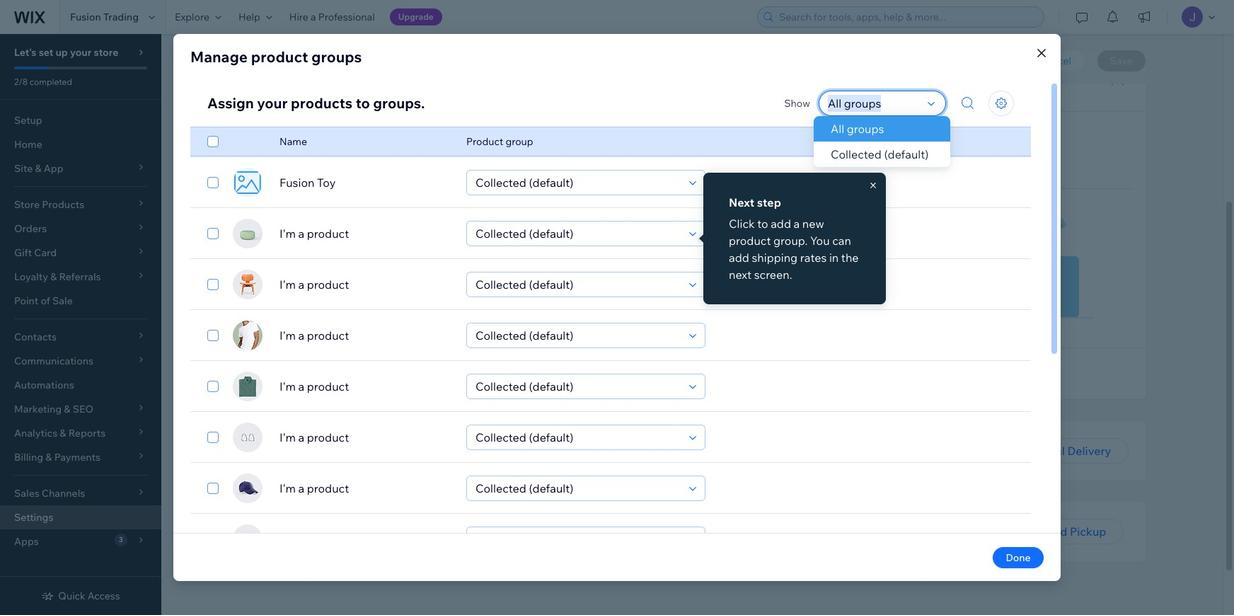 Task type: locate. For each thing, give the bounding box(es) containing it.
point of sale link
[[0, 289, 161, 313]]

quick
[[58, 590, 85, 602]]

store
[[94, 46, 119, 59]]

2/8
[[14, 76, 28, 87]]

orders
[[402, 533, 437, 548]]

1 vertical spatial settings link
[[0, 505, 161, 530]]

0 horizontal spatial assign
[[207, 94, 254, 112]]

products inside the create product groups assign products to groups that share the same shipping rates.
[[295, 245, 343, 259]]

1 vertical spatial up
[[359, 533, 373, 548]]

add for add pickup
[[1046, 525, 1068, 539]]

fusion for fusion toy
[[280, 176, 315, 190]]

0 horizontal spatial pickup
[[257, 515, 299, 531]]

done button
[[993, 547, 1044, 568]]

2/8 completed
[[14, 76, 72, 87]]

assign left apply
[[207, 94, 254, 112]]

done
[[1006, 552, 1031, 564]]

1 horizontal spatial fusion
[[280, 176, 315, 190]]

upgrade
[[398, 11, 434, 22]]

i'm left handling
[[280, 379, 296, 394]]

0 vertical spatial this
[[381, 84, 401, 98]]

1 i'm from the top
[[280, 227, 296, 241]]

create down fusion toy
[[257, 227, 298, 243]]

this
[[381, 84, 401, 98], [441, 453, 460, 467]]

this up the calculated:
[[381, 84, 401, 98]]

explore
[[175, 11, 210, 23]]

0 horizontal spatial rates
[[339, 84, 365, 98]]

rates inside the next step click to add a new product group. you can add shipping rates in the next screen.
[[801, 251, 827, 265]]

home link
[[0, 132, 161, 156]]

1 vertical spatial this
[[441, 453, 460, 467]]

rates down you
[[801, 251, 827, 265]]

2 i'm from the top
[[280, 278, 296, 292]]

same
[[474, 245, 502, 259]]

in down can
[[830, 251, 839, 265]]

local
[[257, 434, 289, 451], [1037, 444, 1065, 458]]

0 vertical spatial in
[[830, 251, 839, 265]]

groups inside all groups option
[[847, 122, 885, 136]]

fusion toy
[[280, 176, 336, 190]]

i'm down fusion toy
[[280, 227, 296, 241]]

list box
[[814, 116, 950, 167]]

0 horizontal spatial region.
[[403, 84, 440, 98]]

0 vertical spatial settings link
[[233, 47, 285, 62]]

0 vertical spatial settings
[[240, 48, 278, 61]]

Search for tools, apps, help & more... field
[[775, 7, 1040, 27]]

toy
[[317, 176, 336, 190]]

1 vertical spatial add
[[1012, 444, 1034, 458]]

let's
[[14, 46, 37, 59]]

groups
[[312, 47, 362, 66], [847, 122, 885, 136], [352, 227, 395, 243], [358, 245, 396, 259]]

region. right within
[[463, 453, 499, 467]]

a inside the next step click to add a new product group. you can add shipping rates in the next screen.
[[794, 217, 800, 231]]

0 vertical spatial products
[[291, 94, 353, 112]]

in right orders
[[439, 533, 449, 548]]

this inside local delivery 0 offer hand-delivery to areas within this region.
[[441, 453, 460, 467]]

local left "delivery"
[[1037, 444, 1065, 458]]

0 vertical spatial up
[[56, 46, 68, 59]]

fusion left toy
[[280, 176, 315, 190]]

create
[[257, 227, 298, 243], [274, 291, 309, 305]]

product
[[251, 47, 308, 66], [307, 227, 349, 241], [300, 227, 349, 243], [729, 234, 771, 248], [307, 278, 349, 292], [307, 328, 349, 343], [307, 379, 349, 394], [307, 430, 349, 445], [307, 481, 349, 496], [307, 532, 349, 547]]

delivery up hand-
[[292, 434, 342, 451]]

settings
[[240, 48, 278, 61], [14, 511, 53, 524]]

0 horizontal spatial up
[[56, 46, 68, 59]]

create inside create groups button
[[274, 291, 309, 305]]

0 vertical spatial delivery
[[292, 434, 342, 451]]

add
[[279, 367, 301, 381], [1012, 444, 1034, 458], [1046, 525, 1068, 539]]

assign up create groups button
[[257, 245, 292, 259]]

add for add local delivery
[[1012, 444, 1034, 458]]

add up group.
[[771, 217, 791, 231]]

0 horizontal spatial add
[[279, 367, 301, 381]]

0 vertical spatial create
[[257, 227, 298, 243]]

you
[[811, 234, 830, 248]]

create groups button
[[257, 285, 368, 311]]

1 vertical spatial fusion
[[280, 176, 315, 190]]

create for product
[[257, 227, 298, 243]]

1 horizontal spatial settings link
[[233, 47, 285, 62]]

1 vertical spatial region.
[[463, 453, 499, 467]]

None checkbox
[[207, 133, 219, 150], [207, 174, 219, 191], [207, 225, 219, 242], [207, 378, 219, 395], [207, 429, 219, 446], [207, 531, 219, 548], [207, 133, 219, 150], [207, 174, 219, 191], [207, 225, 219, 242], [207, 378, 219, 395], [207, 429, 219, 446], [207, 531, 219, 548]]

1 horizontal spatial settings
[[240, 48, 278, 61]]

handling
[[312, 367, 358, 381]]

shipping for shipping 1 apply shipping rates to this region.
[[257, 64, 318, 82]]

None field
[[259, 143, 585, 171], [472, 171, 685, 195], [472, 222, 685, 246], [472, 273, 685, 297], [472, 324, 685, 348], [472, 375, 685, 399], [472, 425, 685, 450], [472, 476, 685, 501], [472, 527, 685, 552], [259, 143, 585, 171], [472, 171, 685, 195], [472, 222, 685, 246], [472, 273, 685, 297], [472, 324, 685, 348], [472, 375, 685, 399], [472, 425, 685, 450], [472, 476, 685, 501], [472, 527, 685, 552]]

point
[[14, 295, 38, 307]]

in
[[830, 251, 839, 265], [439, 533, 449, 548]]

1 horizontal spatial region.
[[463, 453, 499, 467]]

save
[[1111, 55, 1133, 67]]

i'm down create groups button
[[280, 328, 296, 343]]

0 vertical spatial shipping
[[308, 48, 350, 61]]

5 i'm from the top
[[280, 430, 296, 445]]

0 vertical spatial your
[[70, 46, 92, 59]]

0 vertical spatial add
[[279, 367, 301, 381]]

shipping 1 apply shipping rates to this region.
[[257, 64, 440, 98]]

to inside the create product groups assign products to groups that share the same shipping rates.
[[345, 245, 356, 259]]

i'm left groups in the top left of the page
[[280, 278, 296, 292]]

hand-
[[287, 453, 317, 467]]

shipping left 'is'
[[306, 125, 346, 138]]

collected
[[831, 147, 882, 161]]

the inside the next step click to add a new product group. you can add shipping rates in the next screen.
[[842, 251, 859, 265]]

1 vertical spatial in
[[439, 533, 449, 548]]

1 vertical spatial rates
[[801, 251, 827, 265]]

up right pick
[[359, 533, 373, 548]]

0 horizontal spatial local
[[257, 434, 289, 451]]

delivery down 0
[[317, 453, 359, 467]]

region. up the calculated:
[[403, 84, 440, 98]]

region. inside the shipping 1 apply shipping rates to this region.
[[403, 84, 440, 98]]

i'm right let
[[280, 532, 296, 547]]

shipping inside the next step click to add a new product group. you can add shipping rates in the next screen.
[[752, 251, 798, 265]]

0 vertical spatial rates
[[339, 84, 365, 98]]

setup link
[[0, 108, 161, 132]]

the left same
[[454, 245, 471, 259]]

how
[[284, 125, 304, 138]]

assign
[[207, 94, 254, 112], [257, 245, 292, 259]]

shipping
[[290, 84, 336, 98], [306, 125, 346, 138], [505, 245, 551, 259], [752, 251, 798, 265]]

create left groups in the top left of the page
[[274, 291, 309, 305]]

within
[[406, 453, 438, 467]]

delivery
[[292, 434, 342, 451], [317, 453, 359, 467]]

1 vertical spatial settings
[[14, 511, 53, 524]]

shipping up 1
[[308, 48, 350, 61]]

0 vertical spatial region.
[[403, 84, 440, 98]]

step
[[757, 195, 782, 210]]

i'm up hand-
[[280, 430, 296, 445]]

6 i'm from the top
[[280, 481, 296, 496]]

your left "store"
[[70, 46, 92, 59]]

0 horizontal spatial this
[[381, 84, 401, 98]]

up
[[56, 46, 68, 59], [359, 533, 373, 548]]

shipping up screen.
[[752, 251, 798, 265]]

rates
[[339, 84, 365, 98], [801, 251, 827, 265]]

to inside the next step click to add a new product group. you can add shipping rates in the next screen.
[[758, 217, 769, 231]]

fusion left trading
[[70, 11, 101, 23]]

in inside pickup let customers pick up their orders in person.
[[439, 533, 449, 548]]

this right within
[[441, 453, 460, 467]]

pickup
[[257, 515, 299, 531], [1070, 525, 1107, 539]]

1 vertical spatial assign
[[257, 245, 292, 259]]

next
[[729, 195, 755, 210]]

product inside the next step click to add a new product group. you can add shipping rates in the next screen.
[[729, 234, 771, 248]]

2 i'm a product from the top
[[280, 278, 349, 292]]

0 horizontal spatial in
[[439, 533, 449, 548]]

delivery
[[1068, 444, 1112, 458]]

shipping right same
[[505, 245, 551, 259]]

0 horizontal spatial fusion
[[70, 11, 101, 23]]

list box containing all groups
[[814, 116, 950, 167]]

i'm
[[280, 227, 296, 241], [280, 278, 296, 292], [280, 328, 296, 343], [280, 379, 296, 394], [280, 430, 296, 445], [280, 481, 296, 496], [280, 532, 296, 547]]

manage
[[190, 47, 248, 66]]

shipping inside the shipping 1 apply shipping rates to this region.
[[257, 64, 318, 82]]

apply
[[257, 84, 288, 98]]

1 horizontal spatial in
[[830, 251, 839, 265]]

2 vertical spatial add
[[1046, 525, 1068, 539]]

settings inside sidebar element
[[14, 511, 53, 524]]

1 horizontal spatial rates
[[801, 251, 827, 265]]

rates up 'is'
[[339, 84, 365, 98]]

this inside the shipping 1 apply shipping rates to this region.
[[381, 84, 401, 98]]

the
[[454, 245, 471, 259], [842, 251, 859, 265]]

up right set
[[56, 46, 68, 59]]

1 horizontal spatial this
[[441, 453, 460, 467]]

i'm down hand-
[[280, 481, 296, 496]]

hire a professional
[[289, 11, 375, 23]]

pickup inside button
[[1070, 525, 1107, 539]]

4 i'm from the top
[[280, 379, 296, 394]]

products up select how shipping is calculated:
[[291, 94, 353, 112]]

every
[[393, 367, 422, 381]]

offer
[[257, 453, 285, 467]]

home
[[14, 138, 42, 151]]

product group
[[467, 135, 534, 148]]

hire a professional link
[[281, 0, 383, 34]]

0 horizontal spatial add
[[729, 251, 750, 265]]

fusion
[[70, 11, 101, 23], [280, 176, 315, 190]]

calculated:
[[358, 125, 408, 138]]

create inside the create product groups assign products to groups that share the same shipping rates.
[[257, 227, 298, 243]]

shipping down 1
[[290, 84, 336, 98]]

info tooltip image
[[461, 368, 471, 379]]

1 vertical spatial create
[[274, 291, 309, 305]]

0 vertical spatial add
[[771, 217, 791, 231]]

new
[[803, 217, 825, 231]]

1 horizontal spatial local
[[1037, 444, 1065, 458]]

0 horizontal spatial the
[[454, 245, 471, 259]]

products
[[291, 94, 353, 112], [295, 245, 343, 259]]

your up select on the left of the page
[[257, 94, 288, 112]]

groups.
[[373, 94, 425, 112]]

person.
[[451, 533, 491, 548]]

your
[[70, 46, 92, 59], [257, 94, 288, 112]]

products up create groups button
[[295, 245, 343, 259]]

1 horizontal spatial assign
[[257, 245, 292, 259]]

add local delivery button
[[982, 439, 1129, 464]]

1 vertical spatial products
[[295, 245, 343, 259]]

1 horizontal spatial pickup
[[1070, 525, 1107, 539]]

1 horizontal spatial up
[[359, 533, 373, 548]]

all groups
[[831, 122, 885, 136]]

add up the next
[[729, 251, 750, 265]]

their
[[375, 533, 400, 548]]

1 horizontal spatial the
[[842, 251, 859, 265]]

the down can
[[842, 251, 859, 265]]

shipping up apply
[[257, 64, 318, 82]]

add a handling fee to every order
[[279, 367, 453, 381]]

2 horizontal spatial add
[[1046, 525, 1068, 539]]

1 vertical spatial your
[[257, 94, 288, 112]]

0 horizontal spatial your
[[70, 46, 92, 59]]

0 horizontal spatial settings
[[14, 511, 53, 524]]

0 vertical spatial fusion
[[70, 11, 101, 23]]

1 vertical spatial shipping
[[257, 64, 318, 82]]

None checkbox
[[207, 276, 219, 293], [207, 327, 219, 344], [207, 480, 219, 497], [207, 276, 219, 293], [207, 327, 219, 344], [207, 480, 219, 497]]

local up offer
[[257, 434, 289, 451]]

1 horizontal spatial add
[[1012, 444, 1034, 458]]

group.
[[774, 234, 808, 248]]



Task type: vqa. For each thing, say whether or not it's contained in the screenshot.
within
yes



Task type: describe. For each thing, give the bounding box(es) containing it.
to inside the shipping 1 apply shipping rates to this region.
[[368, 84, 379, 98]]

1 vertical spatial delivery
[[317, 453, 359, 467]]

quick access
[[58, 590, 120, 602]]

0
[[344, 434, 353, 451]]

cancel button
[[1027, 50, 1085, 72]]

your inside sidebar element
[[70, 46, 92, 59]]

fusion for fusion trading
[[70, 11, 101, 23]]

rates inside the shipping 1 apply shipping rates to this region.
[[339, 84, 365, 98]]

3 i'm a product from the top
[[280, 328, 349, 343]]

quick access button
[[41, 590, 120, 602]]

upgrade button
[[390, 8, 442, 25]]

next
[[729, 268, 752, 282]]

is
[[348, 125, 355, 138]]

sidebar element
[[0, 34, 161, 615]]

share
[[422, 245, 451, 259]]

local delivery 0 offer hand-delivery to areas within this region.
[[257, 434, 499, 467]]

completed
[[30, 76, 72, 87]]

that
[[398, 245, 420, 259]]

5 i'm a product from the top
[[280, 430, 349, 445]]

help button
[[230, 0, 281, 34]]

professional
[[318, 11, 375, 23]]

areas
[[375, 453, 404, 467]]

point of sale
[[14, 295, 73, 307]]

create product groups assign products to groups that share the same shipping rates.
[[257, 227, 583, 259]]

4 i'm a product from the top
[[280, 379, 349, 394]]

click
[[729, 217, 755, 231]]

save button
[[1098, 50, 1146, 72]]

6 i'm a product from the top
[[280, 481, 349, 496]]

manage product groups
[[190, 47, 362, 66]]

add for add a handling fee to every order
[[279, 367, 301, 381]]

all groups option
[[814, 116, 950, 142]]

product
[[467, 135, 504, 148]]

assign inside the create product groups assign products to groups that share the same shipping rates.
[[257, 245, 292, 259]]

add pickup
[[1046, 525, 1107, 539]]

name
[[280, 135, 307, 148]]

add local delivery
[[1012, 444, 1112, 458]]

shipping inside the shipping 1 apply shipping rates to this region.
[[290, 84, 336, 98]]

1 horizontal spatial add
[[771, 217, 791, 231]]

0 horizontal spatial settings link
[[0, 505, 161, 530]]

7 i'm from the top
[[280, 532, 296, 547]]

shipping for shipping
[[308, 48, 350, 61]]

group
[[506, 135, 534, 148]]

select
[[252, 125, 282, 138]]

automations link
[[0, 373, 161, 397]]

Show field
[[824, 91, 924, 115]]

show
[[785, 97, 811, 110]]

set
[[39, 46, 53, 59]]

local inside button
[[1037, 444, 1065, 458]]

automations
[[14, 379, 74, 392]]

setup
[[14, 114, 42, 127]]

1 vertical spatial add
[[729, 251, 750, 265]]

assign your products to groups.
[[207, 94, 425, 112]]

shipping inside the create product groups assign products to groups that share the same shipping rates.
[[505, 245, 551, 259]]

fee
[[360, 367, 377, 381]]

add pickup button
[[1016, 519, 1124, 545]]

to inside local delivery 0 offer hand-delivery to areas within this region.
[[362, 453, 373, 467]]

access
[[88, 590, 120, 602]]

shipping link
[[301, 47, 357, 62]]

0 vertical spatial assign
[[207, 94, 254, 112]]

pickup inside pickup let customers pick up their orders in person.
[[257, 515, 299, 531]]

1 i'm a product from the top
[[280, 227, 349, 241]]

in inside the next step click to add a new product group. you can add shipping rates in the next screen.
[[830, 251, 839, 265]]

up inside sidebar element
[[56, 46, 68, 59]]

sale
[[52, 295, 73, 307]]

fusion trading
[[70, 11, 139, 23]]

let's set up your store
[[14, 46, 119, 59]]

3 i'm from the top
[[280, 328, 296, 343]]

collected (default)
[[831, 147, 929, 161]]

pick
[[334, 533, 356, 548]]

all
[[831, 122, 845, 136]]

the inside the create product groups assign products to groups that share the same shipping rates.
[[454, 245, 471, 259]]

1 horizontal spatial your
[[257, 94, 288, 112]]

create for groups
[[274, 291, 309, 305]]

hire
[[289, 11, 309, 23]]

trading
[[103, 11, 139, 23]]

order
[[425, 367, 453, 381]]

arrow up outline image
[[1111, 75, 1125, 89]]

select how shipping is calculated:
[[252, 125, 408, 138]]

product inside the create product groups assign products to groups that share the same shipping rates.
[[300, 227, 349, 243]]

7 i'm a product from the top
[[280, 532, 349, 547]]

local inside local delivery 0 offer hand-delivery to areas within this region.
[[257, 434, 289, 451]]

customers
[[276, 533, 332, 548]]

of
[[41, 295, 50, 307]]

groups
[[312, 291, 351, 305]]

1
[[321, 64, 328, 82]]

$
[[497, 367, 504, 381]]

pickup let customers pick up their orders in person.
[[257, 515, 491, 548]]

rates.
[[553, 245, 583, 259]]

region. inside local delivery 0 offer hand-delivery to areas within this region.
[[463, 453, 499, 467]]

screen.
[[754, 268, 793, 282]]

cancel
[[1040, 55, 1072, 67]]

let
[[257, 533, 273, 548]]

(default)
[[885, 147, 929, 161]]

can
[[833, 234, 852, 248]]

$ text field
[[511, 361, 560, 387]]

next step click to add a new product group. you can add shipping rates in the next screen.
[[729, 195, 859, 282]]

up inside pickup let customers pick up their orders in person.
[[359, 533, 373, 548]]

create groups
[[274, 291, 351, 305]]



